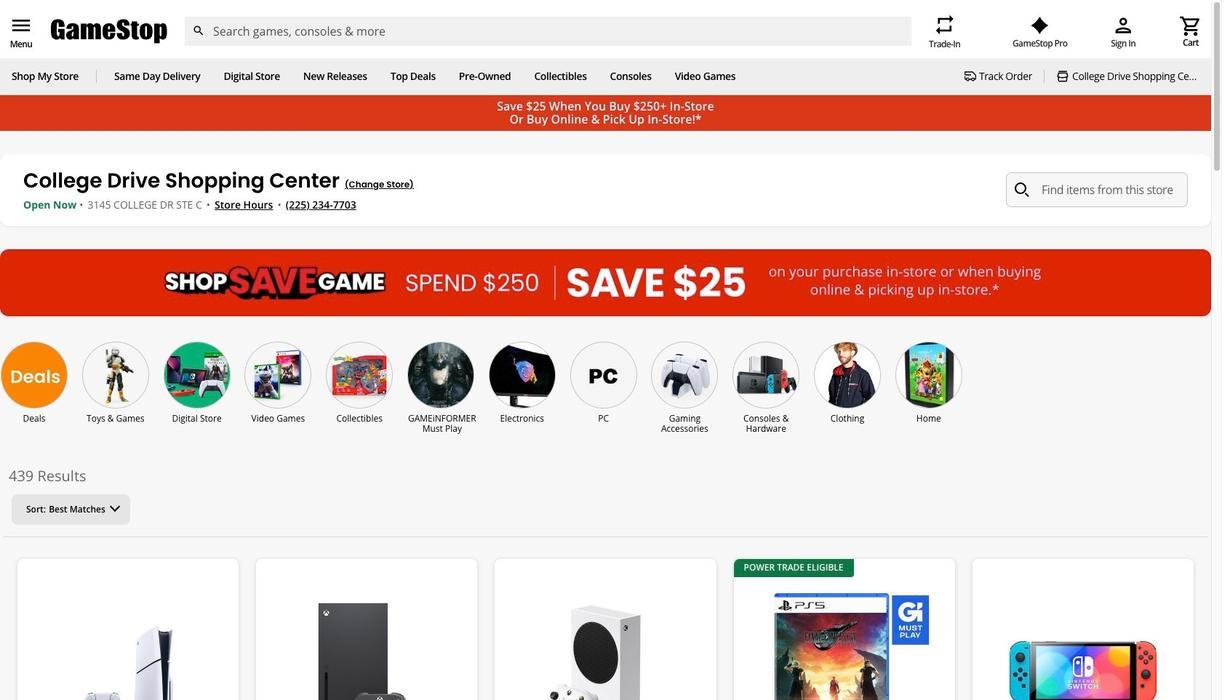 Task type: describe. For each thing, give the bounding box(es) containing it.
gamestop image
[[51, 17, 167, 45]]

gamestop pro icon image
[[1032, 17, 1050, 34]]

Find items from this store field
[[1007, 173, 1189, 208]]



Task type: locate. For each thing, give the bounding box(es) containing it.
Search games, consoles & more search field
[[213, 17, 886, 46]]

search icon image
[[1015, 183, 1030, 198]]

None search field
[[184, 17, 912, 46]]



